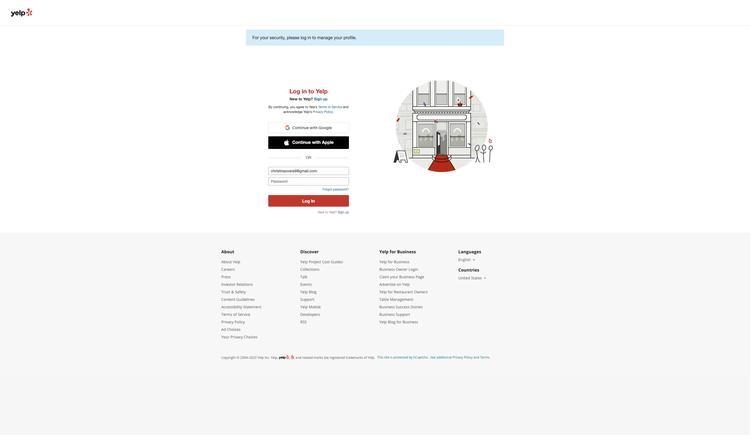 Task type: describe. For each thing, give the bounding box(es) containing it.
log for in
[[289, 88, 300, 95]]

business owner login link
[[379, 267, 418, 272]]

investor relations link
[[221, 282, 253, 288]]

log in button
[[268, 196, 349, 207]]

site
[[384, 356, 390, 360]]

yelp blog for business link
[[379, 320, 418, 325]]

about for about yelp careers press investor relations trust & safety content guidelines accessibility statement terms of service privacy policy ad choices your privacy choices
[[221, 260, 232, 265]]

to down log in button
[[325, 211, 328, 215]]

with
[[312, 140, 321, 145]]

profile.
[[344, 35, 357, 40]]

events
[[300, 282, 312, 288]]

privacy policy .
[[313, 110, 334, 114]]

business down the stories
[[403, 320, 418, 325]]

this site is protected by hcaptcha - link
[[377, 356, 431, 360]]

inc.
[[265, 356, 270, 361]]

log in
[[302, 199, 315, 204]]

Password password field
[[268, 178, 349, 186]]

yelp for business
[[379, 249, 416, 255]]

on
[[397, 282, 401, 288]]

agree
[[296, 105, 304, 109]]

copyright
[[221, 356, 236, 361]]

hcaptcha
[[414, 356, 428, 360]]

yelp burst image
[[291, 356, 295, 360]]

united
[[459, 276, 470, 281]]

1 horizontal spatial your
[[334, 35, 342, 40]]

for down advertise
[[388, 290, 393, 295]]

continuing,
[[273, 105, 289, 109]]

2 vertical spatial terms
[[480, 356, 490, 360]]

to up agree
[[299, 97, 302, 101]]

your inside yelp for business business owner login claim your business page advertise on yelp yelp for restaurant owners table management business success stories business support yelp blog for business
[[390, 275, 398, 280]]

by
[[409, 356, 413, 360]]

cost
[[322, 260, 330, 265]]

ad
[[221, 328, 226, 333]]

trademarks
[[346, 356, 363, 361]]

states
[[471, 276, 482, 281]]

.
[[333, 110, 334, 114]]

1 horizontal spatial yelp?
[[329, 211, 337, 215]]

©
[[237, 356, 239, 361]]

policy inside about yelp careers press investor relations trust & safety content guidelines accessibility statement terms of service privacy policy ad choices your privacy choices
[[235, 320, 245, 325]]

for up business owner login link
[[388, 260, 393, 265]]

related
[[302, 356, 313, 361]]

1 vertical spatial choices
[[244, 335, 258, 340]]

in inside log in to yelp new to yelp? sign up
[[302, 88, 307, 95]]

management
[[390, 297, 413, 303]]

yelp blog link
[[300, 290, 317, 295]]

guides
[[331, 260, 343, 265]]

yelp up claim
[[379, 260, 387, 265]]

yelp inside log in to yelp new to yelp? sign up
[[316, 88, 328, 95]]

statement
[[243, 305, 262, 310]]

press
[[221, 275, 231, 280]]

forgot password? link
[[323, 188, 349, 192]]

1 vertical spatial up
[[345, 211, 349, 215]]

blog inside yelp for business business owner login claim your business page advertise on yelp yelp for restaurant owners table management business success stories business support yelp blog for business
[[388, 320, 396, 325]]

events link
[[300, 282, 312, 288]]

guidelines
[[236, 297, 255, 303]]

in
[[311, 199, 315, 204]]

united states button
[[459, 276, 487, 281]]

support link
[[300, 297, 315, 303]]

apple
[[322, 140, 334, 145]]

marks
[[314, 356, 323, 361]]

accessibility statement link
[[221, 305, 262, 310]]

0 horizontal spatial your
[[260, 35, 269, 40]]

developers
[[300, 313, 320, 318]]

yelp project cost guides collections talk events yelp blog support yelp mobile developers rss
[[300, 260, 343, 325]]

1 horizontal spatial of
[[328, 105, 331, 109]]

1 horizontal spatial in
[[308, 35, 311, 40]]

1 horizontal spatial new
[[318, 211, 324, 215]]

by continuing, you agree to yelp's terms of service
[[269, 105, 342, 109]]

log
[[301, 35, 307, 40]]

continue with apple
[[291, 140, 334, 145]]

protected
[[394, 356, 408, 360]]

talk
[[300, 275, 307, 280]]

,
[[289, 356, 291, 361]]

to up by continuing, you agree to yelp's terms of service on the top left of the page
[[309, 88, 314, 95]]

trust
[[221, 290, 230, 295]]

claim
[[379, 275, 389, 280]]

business down owner
[[399, 275, 415, 280]]

project
[[309, 260, 321, 265]]

16 chevron down v2 image
[[483, 276, 487, 281]]

yelp project cost guides link
[[300, 260, 343, 265]]

continue with apple button
[[268, 137, 349, 149]]

owner
[[396, 267, 408, 272]]

1 horizontal spatial policy
[[324, 110, 333, 114]]

your
[[221, 335, 230, 340]]

business up yelp blog for business link
[[379, 313, 395, 318]]

0 vertical spatial choices
[[227, 328, 241, 333]]

for your security, please log in to manage your profile.
[[253, 35, 357, 40]]

for up yelp for business link at the right of page
[[390, 249, 396, 255]]

terms inside about yelp careers press investor relations trust & safety content guidelines accessibility statement terms of service privacy policy ad choices your privacy choices
[[221, 313, 232, 318]]

discover
[[300, 249, 319, 255]]

safety
[[235, 290, 246, 295]]

careers link
[[221, 267, 235, 272]]

2 horizontal spatial and
[[474, 356, 479, 360]]

rss
[[300, 320, 307, 325]]

login
[[409, 267, 418, 272]]

yelp logo image
[[279, 356, 289, 361]]

countries
[[459, 268, 479, 274]]

yelp? inside log in to yelp new to yelp? sign up
[[303, 97, 313, 101]]

yelp.
[[368, 356, 375, 361]]

forgot password?
[[323, 188, 349, 192]]

content
[[221, 297, 235, 303]]

support inside yelp project cost guides collections talk events yelp blog support yelp mobile developers rss
[[300, 297, 315, 303]]

see
[[431, 356, 436, 360]]

about yelp careers press investor relations trust & safety content guidelines accessibility statement terms of service privacy policy ad choices your privacy choices
[[221, 260, 262, 340]]

privacy right additional
[[453, 356, 463, 360]]



Task type: vqa. For each thing, say whether or not it's contained in the screenshot.
"Sign up" link to the bottom
yes



Task type: locate. For each thing, give the bounding box(es) containing it.
1 horizontal spatial and
[[343, 105, 349, 109]]

to right log
[[312, 35, 316, 40]]

of
[[328, 105, 331, 109], [233, 313, 237, 318], [364, 356, 367, 361]]

manage
[[317, 35, 333, 40]]

0 vertical spatial sign
[[314, 97, 322, 101]]

1 horizontal spatial service
[[332, 105, 342, 109]]

blog inside yelp project cost guides collections talk events yelp blog support yelp mobile developers rss
[[309, 290, 317, 295]]

yelp? up by continuing, you agree to yelp's terms of service on the top left of the page
[[303, 97, 313, 101]]

terms of service link up .
[[318, 105, 342, 109]]

privacy down ad choices link
[[231, 335, 243, 340]]

service down accessibility statement link
[[238, 313, 250, 318]]

log up you on the top
[[289, 88, 300, 95]]

0 vertical spatial yelp?
[[303, 97, 313, 101]]

your privacy choices link
[[221, 335, 258, 340]]

continue
[[292, 140, 311, 145]]

your up 'advertise on yelp' link
[[390, 275, 398, 280]]

1 vertical spatial policy
[[235, 320, 245, 325]]

this
[[377, 356, 383, 360]]

yelp down business support link
[[379, 320, 387, 325]]

business up yelp for business link at the right of page
[[397, 249, 416, 255]]

of down accessibility
[[233, 313, 237, 318]]

new up you on the top
[[290, 97, 298, 101]]

service
[[332, 105, 342, 109], [238, 313, 250, 318]]

0 horizontal spatial of
[[233, 313, 237, 318]]

developers link
[[300, 313, 320, 318]]

yelp? down 'forgot password?'
[[329, 211, 337, 215]]

business down table
[[379, 305, 395, 310]]

1 vertical spatial sign
[[338, 211, 344, 215]]

success
[[396, 305, 410, 310]]

additional
[[437, 356, 452, 360]]

for
[[390, 249, 396, 255], [388, 260, 393, 265], [388, 290, 393, 295], [397, 320, 402, 325]]

table management link
[[379, 297, 413, 303]]

1 vertical spatial about
[[221, 260, 232, 265]]

new inside log in to yelp new to yelp? sign up
[[290, 97, 298, 101]]

english
[[459, 258, 471, 263]]

please
[[287, 35, 299, 40]]

yelp,
[[271, 356, 278, 361]]

business success stories link
[[379, 305, 423, 310]]

sign up link up and acknowledge yelp's
[[314, 97, 328, 101]]

content guidelines link
[[221, 297, 255, 303]]

0 horizontal spatial sign up link
[[314, 97, 328, 101]]

2 horizontal spatial terms
[[480, 356, 490, 360]]

advertise on yelp link
[[379, 282, 410, 288]]

sign up and acknowledge yelp's
[[314, 97, 322, 101]]

1 vertical spatial in
[[302, 88, 307, 95]]

password?
[[333, 188, 349, 192]]

1 about from the top
[[221, 249, 234, 255]]

are
[[324, 356, 329, 361]]

support down success
[[396, 313, 410, 318]]

2 horizontal spatial your
[[390, 275, 398, 280]]

relations
[[237, 282, 253, 288]]

0 vertical spatial sign up link
[[314, 97, 328, 101]]

to right agree
[[305, 105, 308, 109]]

support down yelp blog link
[[300, 297, 315, 303]]

0 horizontal spatial privacy policy link
[[221, 320, 245, 325]]

mobile
[[309, 305, 321, 310]]

0 vertical spatial privacy policy link
[[313, 110, 333, 114]]

up up privacy policy . on the top left of page
[[323, 97, 328, 101]]

log inside button
[[302, 199, 310, 204]]

acknowledge
[[283, 110, 303, 114]]

yelp for business link
[[379, 260, 409, 265]]

or
[[306, 156, 311, 160]]

1 vertical spatial privacy policy link
[[221, 320, 245, 325]]

1 vertical spatial log
[[302, 199, 310, 204]]

yelp right on
[[402, 282, 410, 288]]

1 horizontal spatial privacy policy link
[[313, 110, 333, 114]]

0 vertical spatial yelp's
[[309, 105, 317, 109]]

1 vertical spatial new
[[318, 211, 324, 215]]

0 vertical spatial in
[[308, 35, 311, 40]]

0 horizontal spatial yelp?
[[303, 97, 313, 101]]

2 horizontal spatial of
[[364, 356, 367, 361]]

your left profile.
[[334, 35, 342, 40]]

rss link
[[300, 320, 307, 325]]

0 horizontal spatial up
[[323, 97, 328, 101]]

0 horizontal spatial support
[[300, 297, 315, 303]]

privacy
[[313, 110, 323, 114], [221, 320, 234, 325], [231, 335, 243, 340], [453, 356, 463, 360]]

of left the yelp.
[[364, 356, 367, 361]]

1 horizontal spatial terms of service link
[[318, 105, 342, 109]]

of up privacy policy . on the top left of page
[[328, 105, 331, 109]]

0 horizontal spatial terms of service link
[[221, 313, 250, 318]]

yelp left inc.
[[258, 356, 264, 361]]

and related marks are registered trademarks of yelp.
[[295, 356, 375, 361]]

log inside log in to yelp new to yelp? sign up
[[289, 88, 300, 95]]

yelp's down by continuing, you agree to yelp's terms of service on the top left of the page
[[304, 110, 312, 114]]

0 horizontal spatial log
[[289, 88, 300, 95]]

in right log
[[308, 35, 311, 40]]

owners
[[414, 290, 428, 295]]

yelp for business business owner login claim your business page advertise on yelp yelp for restaurant owners table management business success stories business support yelp blog for business
[[379, 260, 428, 325]]

1 vertical spatial of
[[233, 313, 237, 318]]

0 vertical spatial blog
[[309, 290, 317, 295]]

0 vertical spatial about
[[221, 249, 234, 255]]

you
[[290, 105, 295, 109]]

about for about
[[221, 249, 234, 255]]

blog up support link
[[309, 290, 317, 295]]

by
[[269, 105, 272, 109]]

0 vertical spatial support
[[300, 297, 315, 303]]

1 horizontal spatial up
[[345, 211, 349, 215]]

is
[[390, 356, 393, 360]]

investor
[[221, 282, 236, 288]]

business up claim
[[379, 267, 395, 272]]

yelp inside about yelp careers press investor relations trust & safety content guidelines accessibility statement terms of service privacy policy ad choices your privacy choices
[[233, 260, 240, 265]]

choices up copyright © 2004–2023 yelp inc. yelp,
[[244, 335, 258, 340]]

and inside and acknowledge yelp's
[[343, 105, 349, 109]]

up down password?
[[345, 211, 349, 215]]

privacy policy link
[[313, 110, 333, 114], [221, 320, 245, 325]]

about up the about yelp link
[[221, 249, 234, 255]]

privacy policy link up ad choices link
[[221, 320, 245, 325]]

your right for
[[260, 35, 269, 40]]

0 vertical spatial terms
[[318, 105, 327, 109]]

2 about from the top
[[221, 260, 232, 265]]

1 horizontal spatial sign
[[338, 211, 344, 215]]

up inside log in to yelp new to yelp? sign up
[[323, 97, 328, 101]]

policy down by continuing, you agree to yelp's terms of service on the top left of the page
[[324, 110, 333, 114]]

and terms link
[[474, 356, 490, 360]]

yelp down events
[[300, 290, 308, 295]]

talk link
[[300, 275, 307, 280]]

2 vertical spatial of
[[364, 356, 367, 361]]

sign inside log in to yelp new to yelp? sign up
[[314, 97, 322, 101]]

for
[[253, 35, 259, 40]]

0 horizontal spatial new
[[290, 97, 298, 101]]

sign up link down password?
[[338, 211, 349, 215]]

security,
[[270, 35, 286, 40]]

about inside about yelp careers press investor relations trust & safety content guidelines accessibility statement terms of service privacy policy ad choices your privacy choices
[[221, 260, 232, 265]]

yelp up careers link
[[233, 260, 240, 265]]

forgot
[[323, 188, 332, 192]]

yelp up and acknowledge yelp's
[[316, 88, 328, 95]]

1 horizontal spatial choices
[[244, 335, 258, 340]]

yelp's up privacy policy . on the top left of page
[[309, 105, 317, 109]]

in up by continuing, you agree to yelp's terms of service on the top left of the page
[[302, 88, 307, 95]]

claim your business page link
[[379, 275, 424, 280]]

1 horizontal spatial sign up link
[[338, 211, 349, 215]]

log for in
[[302, 199, 310, 204]]

business up owner
[[394, 260, 409, 265]]

policy up ad choices link
[[235, 320, 245, 325]]

1 horizontal spatial terms
[[318, 105, 327, 109]]

accessibility
[[221, 305, 242, 310]]

1 horizontal spatial log
[[302, 199, 310, 204]]

log left in
[[302, 199, 310, 204]]

for down business support link
[[397, 320, 402, 325]]

0 horizontal spatial and
[[296, 356, 301, 361]]

1 vertical spatial blog
[[388, 320, 396, 325]]

terms of service link down accessibility
[[221, 313, 250, 318]]

1 vertical spatial terms of service link
[[221, 313, 250, 318]]

restaurant
[[394, 290, 413, 295]]

16 chevron down v2 image
[[472, 258, 476, 262]]

privacy down by continuing, you agree to yelp's terms of service on the top left of the page
[[313, 110, 323, 114]]

privacy up ad choices link
[[221, 320, 234, 325]]

yelp up collections link
[[300, 260, 308, 265]]

privacy policy link down by continuing, you agree to yelp's terms of service on the top left of the page
[[313, 110, 333, 114]]

yelp up table
[[379, 290, 387, 295]]

0 vertical spatial service
[[332, 105, 342, 109]]

see additional privacy policy link
[[431, 356, 473, 360]]

choices up your privacy choices 'link'
[[227, 328, 241, 333]]

table
[[379, 297, 389, 303]]

0 vertical spatial new
[[290, 97, 298, 101]]

press link
[[221, 275, 231, 280]]

careers
[[221, 267, 235, 272]]

0 horizontal spatial terms
[[221, 313, 232, 318]]

ad choices link
[[221, 328, 241, 333]]

1 vertical spatial support
[[396, 313, 410, 318]]

yelp's inside and acknowledge yelp's
[[304, 110, 312, 114]]

0 horizontal spatial sign
[[314, 97, 322, 101]]

new to yelp? sign up
[[318, 211, 349, 215]]

and acknowledge yelp's
[[283, 105, 349, 114]]

0 vertical spatial policy
[[324, 110, 333, 114]]

support inside yelp for business business owner login claim your business page advertise on yelp yelp for restaurant owners table management business success stories business support yelp blog for business
[[396, 313, 410, 318]]

0 horizontal spatial blog
[[309, 290, 317, 295]]

0 vertical spatial of
[[328, 105, 331, 109]]

yelp down support link
[[300, 305, 308, 310]]

choices
[[227, 328, 241, 333], [244, 335, 258, 340]]

collections
[[300, 267, 320, 272]]

0 vertical spatial terms of service link
[[318, 105, 342, 109]]

and for and acknowledge yelp's
[[343, 105, 349, 109]]

service inside about yelp careers press investor relations trust & safety content guidelines accessibility statement terms of service privacy policy ad choices your privacy choices
[[238, 313, 250, 318]]

0 horizontal spatial policy
[[235, 320, 245, 325]]

log in to yelp new to yelp? sign up
[[289, 88, 328, 101]]

0 horizontal spatial in
[[302, 88, 307, 95]]

0 horizontal spatial choices
[[227, 328, 241, 333]]

of inside about yelp careers press investor relations trust & safety content guidelines accessibility statement terms of service privacy policy ad choices your privacy choices
[[233, 313, 237, 318]]

united states
[[459, 276, 482, 281]]

and for and related marks are registered trademarks of yelp.
[[296, 356, 301, 361]]

blog down business support link
[[388, 320, 396, 325]]

2 horizontal spatial policy
[[464, 356, 473, 360]]

support
[[300, 297, 315, 303], [396, 313, 410, 318]]

1 horizontal spatial blog
[[388, 320, 396, 325]]

0 vertical spatial log
[[289, 88, 300, 95]]

about yelp link
[[221, 260, 240, 265]]

page
[[416, 275, 424, 280]]

about up careers link
[[221, 260, 232, 265]]

terms of service link
[[318, 105, 342, 109], [221, 313, 250, 318]]

0 vertical spatial up
[[323, 97, 328, 101]]

english button
[[459, 258, 476, 263]]

1 vertical spatial terms
[[221, 313, 232, 318]]

blog
[[309, 290, 317, 295], [388, 320, 396, 325]]

1 vertical spatial service
[[238, 313, 250, 318]]

1 vertical spatial yelp's
[[304, 110, 312, 114]]

languages
[[459, 249, 481, 255]]

policy left the and terms link on the right bottom
[[464, 356, 473, 360]]

business support link
[[379, 313, 410, 318]]

sign down password?
[[338, 211, 344, 215]]

1 vertical spatial yelp?
[[329, 211, 337, 215]]

1 vertical spatial sign up link
[[338, 211, 349, 215]]

yelp for restaurant owners link
[[379, 290, 428, 295]]

0 horizontal spatial service
[[238, 313, 250, 318]]

yelp up yelp for business link at the right of page
[[379, 249, 389, 255]]

-
[[429, 356, 430, 360]]

2 vertical spatial policy
[[464, 356, 473, 360]]

new down log in button
[[318, 211, 324, 215]]

trust & safety link
[[221, 290, 246, 295]]

service up .
[[332, 105, 342, 109]]

Email email field
[[268, 167, 349, 175]]

1 horizontal spatial support
[[396, 313, 410, 318]]



